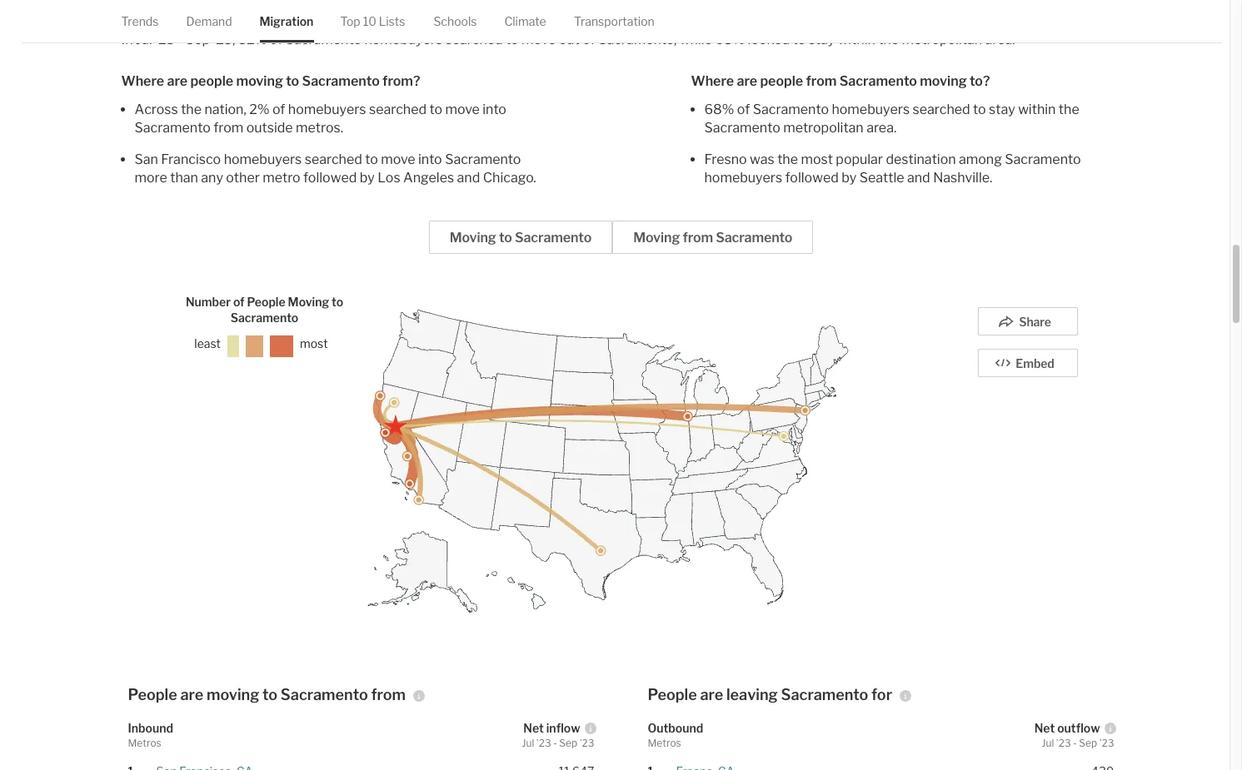 Task type: describe. For each thing, give the bounding box(es) containing it.
'23 down net outflow
[[1057, 737, 1072, 750]]

% up where are people moving to sacramento from?
[[255, 31, 267, 47]]

trends inside sacramento migration & relocation trends in jul '23 - sep '23 , 32 % of sacramento homebuyers searched to move out of sacramento , while 68 % looked to stay within the metropolitan area.
[[437, 3, 498, 25]]

searched inside 'across the nation, 2 % of homebuyers searched to move into sacramento from outside metros.'
[[369, 101, 427, 117]]

searched inside sacramento migration & relocation trends in jul '23 - sep '23 , 32 % of sacramento homebuyers searched to move out of sacramento , while 68 % looked to stay within the metropolitan area.
[[446, 31, 503, 47]]

embed
[[1016, 357, 1055, 371]]

demand
[[186, 14, 232, 28]]

moving inside the number of people moving to sacramento
[[288, 295, 329, 309]]

stay inside sacramento migration & relocation trends in jul '23 - sep '23 , 32 % of sacramento homebuyers searched to move out of sacramento , while 68 % looked to stay within the metropolitan area.
[[809, 31, 835, 47]]

out
[[559, 31, 580, 47]]

68 % of sacramento homebuyers searched to stay within the sacramento metropolitan area.
[[705, 101, 1080, 136]]

angeles
[[403, 170, 454, 186]]

migration link
[[260, 0, 314, 43]]

moving for moving from
[[634, 230, 680, 246]]

people for from
[[760, 73, 804, 89]]

climate
[[505, 14, 547, 28]]

move inside san francisco homebuyers searched to move into sacramento more than any other metro followed by los angeles and chicago .
[[381, 151, 416, 167]]

people inside the number of people moving to sacramento
[[247, 295, 286, 309]]

where for 68
[[691, 73, 734, 89]]

are for people are leaving sacramento for
[[701, 687, 724, 704]]

top 10 lists
[[340, 14, 405, 28]]

outflow
[[1058, 721, 1101, 736]]

sacramento inside fresno was the most popular destination among sacramento homebuyers followed by seattle and nashville .
[[1005, 151, 1081, 167]]

into inside san francisco homebuyers searched to move into sacramento more than any other metro followed by los angeles and chicago .
[[418, 151, 442, 167]]

to?
[[970, 73, 991, 89]]

nation,
[[205, 101, 247, 117]]

0 horizontal spatial most
[[300, 337, 328, 351]]

embed button
[[978, 349, 1078, 377]]

of inside the number of people moving to sacramento
[[233, 295, 245, 309]]

1 , from the left
[[233, 31, 235, 47]]

los
[[378, 170, 401, 186]]

the inside 68 % of sacramento homebuyers searched to stay within the sacramento metropolitan area.
[[1059, 101, 1080, 117]]

more
[[135, 170, 167, 186]]

fresno
[[705, 151, 747, 167]]

and inside fresno was the most popular destination among sacramento homebuyers followed by seattle and nashville .
[[908, 170, 931, 186]]

into inside 'across the nation, 2 % of homebuyers searched to move into sacramento from outside metros.'
[[483, 101, 507, 117]]

for
[[872, 687, 893, 704]]

metro
[[263, 170, 301, 186]]

across the nation, 2 % of homebuyers searched to move into sacramento from outside metros.
[[135, 101, 507, 136]]

followed inside fresno was the most popular destination among sacramento homebuyers followed by seattle and nashville .
[[786, 170, 839, 186]]

number of people moving to sacramento
[[186, 295, 343, 325]]

'23 down demand
[[213, 31, 233, 47]]

. inside san francisco homebuyers searched to move into sacramento more than any other metro followed by los angeles and chicago .
[[534, 170, 536, 186]]

jul '23 - sep '23 for people are moving to sacramento from
[[522, 737, 595, 750]]

most inside fresno was the most popular destination among sacramento homebuyers followed by seattle and nashville .
[[801, 151, 833, 167]]

inbound
[[128, 721, 173, 736]]

by inside san francisco homebuyers searched to move into sacramento more than any other metro followed by los angeles and chicago .
[[360, 170, 375, 186]]

metros for people are leaving sacramento for
[[648, 737, 682, 750]]

move inside 'across the nation, 2 % of homebuyers searched to move into sacramento from outside metros.'
[[445, 101, 480, 117]]

net for people are leaving sacramento for
[[1035, 721, 1055, 736]]

fresno was the most popular destination among sacramento homebuyers followed by seattle and nashville .
[[705, 151, 1081, 186]]

searched inside san francisco homebuyers searched to move into sacramento more than any other metro followed by los angeles and chicago .
[[305, 151, 362, 167]]

sep inside sacramento migration & relocation trends in jul '23 - sep '23 , 32 % of sacramento homebuyers searched to move out of sacramento , while 68 % looked to stay within the metropolitan area.
[[186, 31, 210, 47]]

'23 down outflow
[[1100, 737, 1115, 750]]

homebuyers inside 'across the nation, 2 % of homebuyers searched to move into sacramento from outside metros.'
[[288, 101, 366, 117]]

sacramento inside the number of people moving to sacramento
[[231, 311, 299, 325]]

of inside 'across the nation, 2 % of homebuyers searched to move into sacramento from outside metros.'
[[273, 101, 285, 117]]

to inside the number of people moving to sacramento
[[332, 295, 343, 309]]

people for moving
[[190, 73, 234, 89]]

net outflow
[[1035, 721, 1101, 736]]

top
[[340, 14, 361, 28]]

seattle
[[860, 170, 905, 186]]

'23 down the net inflow
[[537, 737, 551, 750]]

homebuyers inside fresno was the most popular destination among sacramento homebuyers followed by seattle and nashville .
[[705, 170, 783, 186]]

of right the 32
[[270, 31, 283, 47]]

of right out
[[583, 31, 596, 47]]

where are people from sacramento moving to?
[[691, 73, 991, 89]]

in
[[121, 31, 133, 47]]

area. inside sacramento migration & relocation trends in jul '23 - sep '23 , 32 % of sacramento homebuyers searched to move out of sacramento , while 68 % looked to stay within the metropolitan area.
[[986, 31, 1016, 47]]

was
[[750, 151, 775, 167]]

to inside 'across the nation, 2 % of homebuyers searched to move into sacramento from outside metros.'
[[430, 101, 443, 117]]

move inside sacramento migration & relocation trends in jul '23 - sep '23 , 32 % of sacramento homebuyers searched to move out of sacramento , while 68 % looked to stay within the metropolitan area.
[[522, 31, 556, 47]]

sep for people are moving to sacramento from
[[560, 737, 578, 750]]

are for people are moving to sacramento from
[[180, 687, 204, 704]]

schools link
[[434, 0, 477, 43]]

from inside 'across the nation, 2 % of homebuyers searched to move into sacramento from outside metros.'
[[214, 120, 244, 136]]

san francisco homebuyers searched to move into sacramento more than any other metro followed by los angeles and chicago .
[[135, 151, 536, 186]]

climate link
[[505, 0, 547, 43]]

where for across the nation,
[[121, 73, 164, 89]]

outbound
[[648, 721, 704, 736]]

number
[[186, 295, 231, 309]]

68 inside sacramento migration & relocation trends in jul '23 - sep '23 , 32 % of sacramento homebuyers searched to move out of sacramento , while 68 % looked to stay within the metropolitan area.
[[715, 31, 733, 47]]

other
[[226, 170, 260, 186]]

metros.
[[296, 120, 343, 136]]

the inside 'across the nation, 2 % of homebuyers searched to move into sacramento from outside metros.'
[[181, 101, 202, 117]]

while
[[680, 31, 712, 47]]

among
[[959, 151, 1003, 167]]

within inside 68 % of sacramento homebuyers searched to stay within the sacramento metropolitan area.
[[1019, 101, 1056, 117]]

2 , from the left
[[674, 31, 677, 47]]

stay inside 68 % of sacramento homebuyers searched to stay within the sacramento metropolitan area.
[[989, 101, 1016, 117]]

by inside fresno was the most popular destination among sacramento homebuyers followed by seattle and nashville .
[[842, 170, 857, 186]]

leaving
[[727, 687, 778, 704]]

san
[[135, 151, 158, 167]]

from?
[[383, 73, 420, 89]]

moving to sacramento
[[450, 230, 592, 246]]



Task type: vqa. For each thing, say whether or not it's contained in the screenshot.
8 in the 'Culver City Middle School Public • 6-8'
no



Task type: locate. For each thing, give the bounding box(es) containing it.
within inside sacramento migration & relocation trends in jul '23 - sep '23 , 32 % of sacramento homebuyers searched to move out of sacramento , while 68 % looked to stay within the metropolitan area.
[[838, 31, 876, 47]]

sacramento inside 'across the nation, 2 % of homebuyers searched to move into sacramento from outside metros.'
[[135, 120, 211, 136]]

jul right in
[[136, 31, 152, 47]]

1 horizontal spatial trends
[[437, 3, 498, 25]]

trends left climate
[[437, 3, 498, 25]]

moving
[[450, 230, 497, 246], [634, 230, 680, 246], [288, 295, 329, 309]]

metropolitan inside sacramento migration & relocation trends in jul '23 - sep '23 , 32 % of sacramento homebuyers searched to move out of sacramento , while 68 % looked to stay within the metropolitan area.
[[902, 31, 983, 47]]

transportation link
[[574, 0, 655, 43]]

and down destination
[[908, 170, 931, 186]]

people are leaving sacramento for
[[648, 687, 893, 704]]

2 where from the left
[[691, 73, 734, 89]]

searched down to? at the right of page
[[913, 101, 971, 117]]

1 horizontal spatial most
[[801, 151, 833, 167]]

2 net from the left
[[1035, 721, 1055, 736]]

people for people are moving to sacramento from
[[128, 687, 177, 704]]

stay down to? at the right of page
[[989, 101, 1016, 117]]

0 horizontal spatial net
[[524, 721, 544, 736]]

people right number
[[247, 295, 286, 309]]

.
[[534, 170, 536, 186], [990, 170, 993, 186]]

are for where are people from sacramento moving to?
[[737, 73, 758, 89]]

0 horizontal spatial by
[[360, 170, 375, 186]]

to inside 68 % of sacramento homebuyers searched to stay within the sacramento metropolitan area.
[[974, 101, 987, 117]]

lists
[[379, 14, 405, 28]]

2 horizontal spatial sep
[[1080, 737, 1098, 750]]

1 vertical spatial 68
[[705, 101, 722, 117]]

trends
[[437, 3, 498, 25], [121, 14, 159, 28]]

least
[[194, 337, 221, 351]]

searched down metros.
[[305, 151, 362, 167]]

1 jul '23 - sep '23 from the left
[[522, 737, 595, 750]]

1 horizontal spatial where
[[691, 73, 734, 89]]

2 horizontal spatial jul
[[1042, 737, 1055, 750]]

2 followed from the left
[[786, 170, 839, 186]]

1 vertical spatial area.
[[867, 120, 897, 136]]

metros down the outbound
[[648, 737, 682, 750]]

of
[[270, 31, 283, 47], [583, 31, 596, 47], [273, 101, 285, 117], [738, 101, 750, 117], [233, 295, 245, 309]]

transportation
[[574, 14, 655, 28]]

- for people are moving to sacramento from
[[554, 737, 557, 750]]

1 horizontal spatial people
[[247, 295, 286, 309]]

1 horizontal spatial -
[[554, 737, 557, 750]]

jul
[[136, 31, 152, 47], [522, 737, 534, 750], [1042, 737, 1055, 750]]

0 horizontal spatial moving
[[288, 295, 329, 309]]

1 horizontal spatial .
[[990, 170, 993, 186]]

area. inside 68 % of sacramento homebuyers searched to stay within the sacramento metropolitan area.
[[867, 120, 897, 136]]

0 horizontal spatial stay
[[809, 31, 835, 47]]

0 horizontal spatial metropolitan
[[784, 120, 864, 136]]

demand link
[[186, 0, 232, 43]]

2 . from the left
[[990, 170, 993, 186]]

2
[[249, 101, 257, 117]]

1 people from the left
[[190, 73, 234, 89]]

homebuyers down 'where are people from sacramento moving to?' at the right top of the page
[[832, 101, 910, 117]]

1 horizontal spatial metros
[[648, 737, 682, 750]]

homebuyers inside sacramento migration & relocation trends in jul '23 - sep '23 , 32 % of sacramento homebuyers searched to move out of sacramento , while 68 % looked to stay within the metropolitan area.
[[365, 31, 443, 47]]

'23 down inflow on the bottom of the page
[[580, 737, 595, 750]]

1 horizontal spatial move
[[445, 101, 480, 117]]

68 right while
[[715, 31, 733, 47]]

0 vertical spatial within
[[838, 31, 876, 47]]

of right number
[[233, 295, 245, 309]]

0 horizontal spatial area.
[[867, 120, 897, 136]]

0 horizontal spatial jul
[[136, 31, 152, 47]]

1 horizontal spatial stay
[[989, 101, 1016, 117]]

0 vertical spatial stay
[[809, 31, 835, 47]]

'23 right in
[[155, 31, 175, 47]]

0 vertical spatial metropolitan
[[902, 31, 983, 47]]

trends link
[[121, 0, 159, 43]]

move down climate
[[522, 31, 556, 47]]

jul for people are leaving sacramento for
[[1042, 737, 1055, 750]]

people up inbound
[[128, 687, 177, 704]]

jul '23 - sep '23 down inflow on the bottom of the page
[[522, 737, 595, 750]]

jul down the net inflow
[[522, 737, 534, 750]]

% inside 'across the nation, 2 % of homebuyers searched to move into sacramento from outside metros.'
[[257, 101, 270, 117]]

2 vertical spatial move
[[381, 151, 416, 167]]

people up the outbound
[[648, 687, 697, 704]]

net
[[524, 721, 544, 736], [1035, 721, 1055, 736]]

people
[[190, 73, 234, 89], [760, 73, 804, 89]]

where
[[121, 73, 164, 89], [691, 73, 734, 89]]

1 vertical spatial move
[[445, 101, 480, 117]]

. down among
[[990, 170, 993, 186]]

sep down inflow on the bottom of the page
[[560, 737, 578, 750]]

32
[[238, 31, 255, 47]]

% up fresno
[[722, 101, 735, 117]]

top 10 lists link
[[340, 0, 405, 43]]

metropolitan
[[902, 31, 983, 47], [784, 120, 864, 136]]

the
[[879, 31, 899, 47], [181, 101, 202, 117], [1059, 101, 1080, 117], [778, 151, 798, 167]]

share
[[1020, 315, 1052, 329]]

the inside fresno was the most popular destination among sacramento homebuyers followed by seattle and nashville .
[[778, 151, 798, 167]]

jul down net outflow
[[1042, 737, 1055, 750]]

to inside san francisco homebuyers searched to move into sacramento more than any other metro followed by los angeles and chicago .
[[365, 151, 378, 167]]

where down while
[[691, 73, 734, 89]]

stay up 'where are people from sacramento moving to?' at the right top of the page
[[809, 31, 835, 47]]

most
[[801, 151, 833, 167], [300, 337, 328, 351]]

moving from sacramento
[[634, 230, 793, 246]]

sacramento migration & relocation trends in jul '23 - sep '23 , 32 % of sacramento homebuyers searched to move out of sacramento , while 68 % looked to stay within the metropolitan area.
[[121, 3, 1016, 47]]

relocation
[[340, 3, 434, 25]]

followed inside san francisco homebuyers searched to move into sacramento more than any other metro followed by los angeles and chicago .
[[303, 170, 357, 186]]

sacramento inside san francisco homebuyers searched to move into sacramento more than any other metro followed by los angeles and chicago .
[[445, 151, 521, 167]]

1 vertical spatial stay
[[989, 101, 1016, 117]]

francisco
[[161, 151, 221, 167]]

1 where from the left
[[121, 73, 164, 89]]

sep down outflow
[[1080, 737, 1098, 750]]

% left looked at the right of the page
[[733, 31, 745, 47]]

- left demand link
[[178, 31, 183, 47]]

0 horizontal spatial sep
[[186, 31, 210, 47]]

1 metros from the left
[[128, 737, 161, 750]]

nashville
[[934, 170, 990, 186]]

homebuyers down the lists
[[365, 31, 443, 47]]

are
[[167, 73, 188, 89], [737, 73, 758, 89], [180, 687, 204, 704], [701, 687, 724, 704]]

0 horizontal spatial into
[[418, 151, 442, 167]]

migration up the 32
[[232, 3, 317, 25]]

0 horizontal spatial .
[[534, 170, 536, 186]]

popular
[[836, 151, 884, 167]]

1 . from the left
[[534, 170, 536, 186]]

1 vertical spatial within
[[1019, 101, 1056, 117]]

0 vertical spatial 68
[[715, 31, 733, 47]]

move
[[522, 31, 556, 47], [445, 101, 480, 117], [381, 151, 416, 167]]

homebuyers inside 68 % of sacramento homebuyers searched to stay within the sacramento metropolitan area.
[[832, 101, 910, 117]]

jul '23 - sep '23 down outflow
[[1042, 737, 1115, 750]]

0 horizontal spatial people
[[128, 687, 177, 704]]

and inside san francisco homebuyers searched to move into sacramento more than any other metro followed by los angeles and chicago .
[[457, 170, 480, 186]]

% inside 68 % of sacramento homebuyers searched to stay within the sacramento metropolitan area.
[[722, 101, 735, 117]]

stay
[[809, 31, 835, 47], [989, 101, 1016, 117]]

searched
[[446, 31, 503, 47], [369, 101, 427, 117], [913, 101, 971, 117], [305, 151, 362, 167]]

0 vertical spatial most
[[801, 151, 833, 167]]

migration inside sacramento migration & relocation trends in jul '23 - sep '23 , 32 % of sacramento homebuyers searched to move out of sacramento , while 68 % looked to stay within the metropolitan area.
[[232, 3, 317, 25]]

1 by from the left
[[360, 170, 375, 186]]

metropolitan inside 68 % of sacramento homebuyers searched to stay within the sacramento metropolitan area.
[[784, 120, 864, 136]]

1 horizontal spatial sep
[[560, 737, 578, 750]]

migration
[[232, 3, 317, 25], [260, 14, 314, 28]]

jul for people are moving to sacramento from
[[522, 737, 534, 750]]

0 horizontal spatial and
[[457, 170, 480, 186]]

and
[[457, 170, 480, 186], [908, 170, 931, 186]]

1 horizontal spatial and
[[908, 170, 931, 186]]

1 horizontal spatial people
[[760, 73, 804, 89]]

&
[[321, 3, 336, 25]]

homebuyers inside san francisco homebuyers searched to move into sacramento more than any other metro followed by los angeles and chicago .
[[224, 151, 302, 167]]

trends up in
[[121, 14, 159, 28]]

-
[[178, 31, 183, 47], [554, 737, 557, 750], [1074, 737, 1077, 750]]

. inside fresno was the most popular destination among sacramento homebuyers followed by seattle and nashville .
[[990, 170, 993, 186]]

destination
[[886, 151, 957, 167]]

into up chicago on the top left of page
[[483, 101, 507, 117]]

1 horizontal spatial by
[[842, 170, 857, 186]]

68
[[715, 31, 733, 47], [705, 101, 722, 117]]

2 people from the left
[[760, 73, 804, 89]]

move up angeles
[[445, 101, 480, 117]]

sep for people are leaving sacramento for
[[1080, 737, 1098, 750]]

1 horizontal spatial moving
[[450, 230, 497, 246]]

by down popular
[[842, 170, 857, 186]]

1 net from the left
[[524, 721, 544, 736]]

share button
[[978, 307, 1078, 336]]

, left while
[[674, 31, 677, 47]]

,
[[233, 31, 235, 47], [674, 31, 677, 47]]

homebuyers down fresno
[[705, 170, 783, 186]]

net inflow
[[524, 721, 581, 736]]

net for people are moving to sacramento from
[[524, 721, 544, 736]]

homebuyers up metros.
[[288, 101, 366, 117]]

sacramento
[[121, 3, 228, 25], [286, 31, 362, 47], [599, 31, 674, 47], [302, 73, 380, 89], [840, 73, 918, 89], [753, 101, 829, 117], [135, 120, 211, 136], [705, 120, 781, 136], [445, 151, 521, 167], [1005, 151, 1081, 167], [515, 230, 592, 246], [716, 230, 793, 246], [231, 311, 299, 325], [281, 687, 368, 704], [781, 687, 869, 704]]

sep down demand
[[186, 31, 210, 47]]

people up nation,
[[190, 73, 234, 89]]

1 and from the left
[[457, 170, 480, 186]]

10
[[363, 14, 377, 28]]

into
[[483, 101, 507, 117], [418, 151, 442, 167]]

1 horizontal spatial net
[[1035, 721, 1055, 736]]

1 horizontal spatial jul
[[522, 737, 534, 750]]

followed right 'metro'
[[303, 170, 357, 186]]

are for where are people moving to sacramento from?
[[167, 73, 188, 89]]

move up los
[[381, 151, 416, 167]]

0 horizontal spatial jul '23 - sep '23
[[522, 737, 595, 750]]

followed down popular
[[786, 170, 839, 186]]

within
[[838, 31, 876, 47], [1019, 101, 1056, 117]]

by left los
[[360, 170, 375, 186]]

across
[[135, 101, 178, 117]]

metropolitan up to? at the right of page
[[902, 31, 983, 47]]

net left inflow on the bottom of the page
[[524, 721, 544, 736]]

68 up fresno
[[705, 101, 722, 117]]

. up moving to sacramento
[[534, 170, 536, 186]]

people for people are leaving sacramento for
[[648, 687, 697, 704]]

- for people are leaving sacramento for
[[1074, 737, 1077, 750]]

1 vertical spatial most
[[300, 337, 328, 351]]

people down looked at the right of the page
[[760, 73, 804, 89]]

2 by from the left
[[842, 170, 857, 186]]

jul inside sacramento migration & relocation trends in jul '23 - sep '23 , 32 % of sacramento homebuyers searched to move out of sacramento , while 68 % looked to stay within the metropolitan area.
[[136, 31, 152, 47]]

1 horizontal spatial ,
[[674, 31, 677, 47]]

2 horizontal spatial people
[[648, 687, 697, 704]]

metros for people are moving to sacramento from
[[128, 737, 161, 750]]

searched down schools
[[446, 31, 503, 47]]

%
[[255, 31, 267, 47], [733, 31, 745, 47], [257, 101, 270, 117], [722, 101, 735, 117]]

0 horizontal spatial ,
[[233, 31, 235, 47]]

of up outside
[[273, 101, 285, 117]]

0 vertical spatial area.
[[986, 31, 1016, 47]]

the inside sacramento migration & relocation trends in jul '23 - sep '23 , 32 % of sacramento homebuyers searched to move out of sacramento , while 68 % looked to stay within the metropolitan area.
[[879, 31, 899, 47]]

- down outflow
[[1074, 737, 1077, 750]]

jul '23 - sep '23 for people are leaving sacramento for
[[1042, 737, 1115, 750]]

1 horizontal spatial followed
[[786, 170, 839, 186]]

followed
[[303, 170, 357, 186], [786, 170, 839, 186]]

people
[[247, 295, 286, 309], [128, 687, 177, 704], [648, 687, 697, 704]]

1 vertical spatial into
[[418, 151, 442, 167]]

where are people moving to sacramento from?
[[121, 73, 420, 89]]

moving for moving to
[[450, 230, 497, 246]]

0 vertical spatial into
[[483, 101, 507, 117]]

area. up popular
[[867, 120, 897, 136]]

- inside sacramento migration & relocation trends in jul '23 - sep '23 , 32 % of sacramento homebuyers searched to move out of sacramento , while 68 % looked to stay within the metropolitan area.
[[178, 31, 183, 47]]

most down the number of people moving to sacramento
[[300, 337, 328, 351]]

by
[[360, 170, 375, 186], [842, 170, 857, 186]]

1 horizontal spatial area.
[[986, 31, 1016, 47]]

1 followed from the left
[[303, 170, 357, 186]]

0 horizontal spatial move
[[381, 151, 416, 167]]

any
[[201, 170, 223, 186]]

1 horizontal spatial within
[[1019, 101, 1056, 117]]

into up angeles
[[418, 151, 442, 167]]

homebuyers up 'metro'
[[224, 151, 302, 167]]

to
[[506, 31, 519, 47], [793, 31, 806, 47], [286, 73, 299, 89], [430, 101, 443, 117], [974, 101, 987, 117], [365, 151, 378, 167], [499, 230, 512, 246], [332, 295, 343, 309], [263, 687, 278, 704]]

where up the across
[[121, 73, 164, 89]]

2 jul '23 - sep '23 from the left
[[1042, 737, 1115, 750]]

2 and from the left
[[908, 170, 931, 186]]

looked
[[748, 31, 790, 47]]

0 horizontal spatial people
[[190, 73, 234, 89]]

1 vertical spatial metropolitan
[[784, 120, 864, 136]]

0 horizontal spatial -
[[178, 31, 183, 47]]

'23
[[155, 31, 175, 47], [213, 31, 233, 47], [537, 737, 551, 750], [580, 737, 595, 750], [1057, 737, 1072, 750], [1100, 737, 1115, 750]]

0 horizontal spatial metros
[[128, 737, 161, 750]]

and left chicago on the top left of page
[[457, 170, 480, 186]]

2 horizontal spatial move
[[522, 31, 556, 47]]

68 inside 68 % of sacramento homebuyers searched to stay within the sacramento metropolitan area.
[[705, 101, 722, 117]]

area. up to? at the right of page
[[986, 31, 1016, 47]]

searched inside 68 % of sacramento homebuyers searched to stay within the sacramento metropolitan area.
[[913, 101, 971, 117]]

schools
[[434, 14, 477, 28]]

of up fresno
[[738, 101, 750, 117]]

1 horizontal spatial into
[[483, 101, 507, 117]]

2 horizontal spatial moving
[[634, 230, 680, 246]]

outside
[[246, 120, 293, 136]]

than
[[170, 170, 198, 186]]

moving
[[236, 73, 283, 89], [920, 73, 967, 89], [207, 687, 260, 704]]

0 horizontal spatial within
[[838, 31, 876, 47]]

metros
[[128, 737, 161, 750], [648, 737, 682, 750]]

0 vertical spatial move
[[522, 31, 556, 47]]

searched down "from?"
[[369, 101, 427, 117]]

0 horizontal spatial trends
[[121, 14, 159, 28]]

metropolitan up popular
[[784, 120, 864, 136]]

, left the 32
[[233, 31, 235, 47]]

0 horizontal spatial where
[[121, 73, 164, 89]]

most left popular
[[801, 151, 833, 167]]

metros down inbound
[[128, 737, 161, 750]]

from
[[806, 73, 837, 89], [214, 120, 244, 136], [683, 230, 713, 246], [371, 687, 406, 704]]

% up outside
[[257, 101, 270, 117]]

0 horizontal spatial followed
[[303, 170, 357, 186]]

2 metros from the left
[[648, 737, 682, 750]]

- down the net inflow
[[554, 737, 557, 750]]

sep
[[186, 31, 210, 47], [560, 737, 578, 750], [1080, 737, 1098, 750]]

jul '23 - sep '23
[[522, 737, 595, 750], [1042, 737, 1115, 750]]

1 horizontal spatial jul '23 - sep '23
[[1042, 737, 1115, 750]]

chicago
[[483, 170, 534, 186]]

net left outflow
[[1035, 721, 1055, 736]]

1 horizontal spatial metropolitan
[[902, 31, 983, 47]]

2 horizontal spatial -
[[1074, 737, 1077, 750]]

of inside 68 % of sacramento homebuyers searched to stay within the sacramento metropolitan area.
[[738, 101, 750, 117]]

area.
[[986, 31, 1016, 47], [867, 120, 897, 136]]

people are moving to sacramento from
[[128, 687, 406, 704]]

migration left &
[[260, 14, 314, 28]]

inflow
[[547, 721, 581, 736]]



